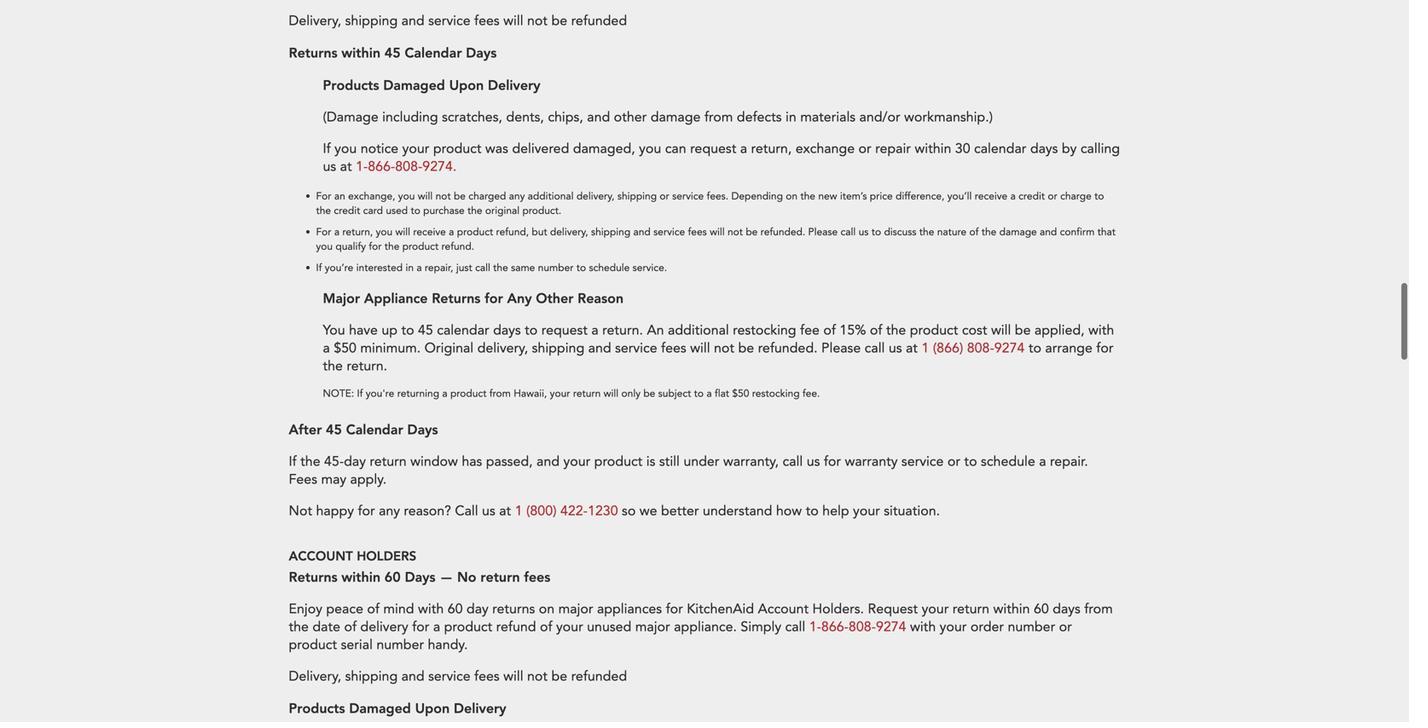 Task type: vqa. For each thing, say whether or not it's contained in the screenshot.
the rightmost Free
no



Task type: describe. For each thing, give the bounding box(es) containing it.
for left any
[[485, 289, 503, 307]]

1 horizontal spatial major
[[635, 618, 670, 637]]

a down reason
[[592, 321, 599, 340]]

your right the help
[[853, 502, 880, 521]]

with inside "you have up to 45 calendar days to request a return. an additional restocking fee of 15% of the product cost will be applied, with a $50 minimum. original delivery, shipping and service fees will not be refunded. please call us at"
[[1089, 321, 1115, 340]]

product inside enjoy peace of mind with 60 day returns on major appliances for kitchenaid account holders. request your return within 60 days from the date of delivery for a product refund of your unused major appliance. simply call
[[444, 618, 493, 637]]

product inside if you notice your product was delivered damaged, you can request a return, exchange or repair within 30 calendar days by calling us at
[[433, 140, 482, 158]]

call
[[455, 502, 478, 521]]

if left you're at the left
[[357, 387, 363, 401]]

within inside account holders returns within 60 days — no return fees
[[342, 568, 381, 586]]

appliance.
[[674, 618, 737, 637]]

service inside "you have up to 45 calendar days to request a return. an additional restocking fee of 15% of the product cost will be applied, with a $50 minimum. original delivery, shipping and service fees will not be refunded. please call us at"
[[615, 339, 658, 358]]

45-
[[324, 453, 344, 472]]

a right returning
[[442, 387, 448, 401]]

fee
[[800, 321, 820, 340]]

the inside to arrange for the return.
[[323, 357, 343, 376]]

1 delivery, shipping and service fees will not be refunded from the top
[[289, 12, 627, 30]]

reason
[[578, 289, 624, 307]]

60 inside account holders returns within 60 days — no return fees
[[385, 568, 401, 586]]

kitchenaid
[[687, 600, 754, 619]]

the left card
[[316, 204, 331, 218]]

call down item's
[[841, 225, 856, 240]]

1- for 1-866-808-9274
[[809, 618, 822, 637]]

of left mind
[[367, 600, 380, 619]]

service down handy.
[[428, 668, 471, 687]]

return inside account holders returns within 60 days — no return fees
[[481, 568, 520, 586]]

product.
[[523, 204, 562, 218]]

difference,
[[896, 190, 945, 204]]

day inside enjoy peace of mind with 60 day returns on major appliances for kitchenaid account holders. request your return within 60 days from the date of delivery for a product refund of your unused major appliance. simply call
[[467, 600, 489, 619]]

shipping up returns within 45 calendar days at the top left of page
[[345, 12, 398, 30]]

a left flat
[[707, 387, 712, 401]]

your left unused
[[556, 618, 583, 637]]

original
[[485, 204, 520, 218]]

to arrange for the return.
[[323, 339, 1114, 376]]

1 vertical spatial calendar
[[346, 421, 403, 439]]

your inside if you notice your product was delivered damaged, you can request a return, exchange or repair within 30 calendar days by calling us at
[[402, 140, 430, 158]]

us inside the if the 45-day return window has passed, and your product is still under warranty, call us for warranty service or to schedule a repair. fees may apply.
[[807, 453, 820, 472]]

request
[[868, 600, 918, 619]]

2 for from the top
[[316, 225, 332, 240]]

1 horizontal spatial $50
[[732, 387, 749, 401]]

1 vertical spatial any
[[379, 502, 400, 521]]

major
[[323, 289, 360, 307]]

and left confirm
[[1040, 225, 1057, 240]]

major appliance returns for any other reason
[[323, 289, 624, 307]]

account
[[289, 548, 353, 564]]

0 vertical spatial upon
[[449, 76, 484, 94]]

for right "delivery"
[[412, 618, 430, 637]]

purchase
[[423, 204, 465, 218]]

for inside the if the 45-day return window has passed, and your product is still under warranty, call us for warranty service or to schedule a repair. fees may apply.
[[824, 453, 841, 472]]

any inside for an exchange, you will not be charged any additional delivery, shipping or service fees. depending on the new item's price difference, you'll receive a credit or charge to the credit card used to purchase the original product. for a return, you will receive a product refund, but delivery, shipping and service fees will not be refunded. please call us to discuss the nature of the damage and confirm that you qualify for the product refund. if you're interested in a repair, just call the same number to schedule service.
[[509, 190, 525, 204]]

returns
[[492, 600, 535, 619]]

service up service.
[[654, 225, 685, 240]]

1 vertical spatial from
[[490, 387, 511, 401]]

refund,
[[496, 225, 529, 240]]

your inside with your order number or product serial number handy.
[[940, 618, 967, 637]]

enjoy peace of mind with 60 day returns on major appliances for kitchenaid account holders. request your return within 60 days from the date of delivery for a product refund of your unused major appliance. simply call
[[289, 600, 1113, 637]]

nature
[[937, 225, 967, 240]]

handy.
[[428, 636, 468, 655]]

2 horizontal spatial 60
[[1034, 600, 1049, 619]]

(866)
[[933, 339, 964, 358]]

1 vertical spatial receive
[[413, 225, 446, 240]]

1 vertical spatial days
[[407, 421, 438, 439]]

0 horizontal spatial number
[[377, 636, 424, 655]]

days inside "you have up to 45 calendar days to request a return. an additional restocking fee of 15% of the product cost will be applied, with a $50 minimum. original delivery, shipping and service fees will not be refunded. please call us at"
[[493, 321, 521, 340]]

1 vertical spatial delivery,
[[550, 225, 588, 240]]

days inside account holders returns within 60 days — no return fees
[[405, 568, 436, 586]]

item's
[[840, 190, 867, 204]]

better
[[661, 502, 699, 521]]

call right just
[[475, 261, 490, 275]]

on inside for an exchange, you will not be charged any additional delivery, shipping or service fees. depending on the new item's price difference, you'll receive a credit or charge to the credit card used to purchase the original product. for a return, you will receive a product refund, but delivery, shipping and service fees will not be refunded. please call us to discuss the nature of the damage and confirm that you qualify for the product refund. if you're interested in a repair, just call the same number to schedule service.
[[786, 190, 798, 204]]

damage inside for an exchange, you will not be charged any additional delivery, shipping or service fees. depending on the new item's price difference, you'll receive a credit or charge to the credit card used to purchase the original product. for a return, you will receive a product refund, but delivery, shipping and service fees will not be refunded. please call us to discuss the nature of the damage and confirm that you qualify for the product refund. if you're interested in a repair, just call the same number to schedule service.
[[1000, 225, 1037, 240]]

notice
[[361, 140, 399, 158]]

repair
[[876, 140, 911, 158]]

other
[[536, 289, 574, 307]]

please inside "you have up to 45 calendar days to request a return. an additional restocking fee of 15% of the product cost will be applied, with a $50 minimum. original delivery, shipping and service fees will not be refunded. please call us at"
[[822, 339, 861, 358]]

for an exchange, you will not be charged any additional delivery, shipping or service fees. depending on the new item's price difference, you'll receive a credit or charge to the credit card used to purchase the original product. for a return, you will receive a product refund, but delivery, shipping and service fees will not be refunded. please call us to discuss the nature of the damage and confirm that you qualify for the product refund. if you're interested in a repair, just call the same number to schedule service.
[[316, 190, 1116, 275]]

and left other
[[587, 108, 610, 127]]

return, inside for an exchange, you will not be charged any additional delivery, shipping or service fees. depending on the new item's price difference, you'll receive a credit or charge to the credit card used to purchase the original product. for a return, you will receive a product refund, but delivery, shipping and service fees will not be refunded. please call us to discuss the nature of the damage and confirm that you qualify for the product refund. if you're interested in a repair, just call the same number to schedule service.
[[343, 225, 373, 240]]

or down the can
[[660, 190, 670, 204]]

interested
[[356, 261, 403, 275]]

a left the repair,
[[417, 261, 422, 275]]

or inside the if the 45-day return window has passed, and your product is still under warranty, call us for warranty service or to schedule a repair. fees may apply.
[[948, 453, 961, 472]]

mind
[[383, 600, 414, 619]]

you up you're
[[316, 240, 333, 254]]

service left fees.
[[672, 190, 704, 204]]

calling
[[1081, 140, 1120, 158]]

holders.
[[813, 600, 864, 619]]

apply.
[[350, 471, 387, 490]]

of right the date
[[344, 618, 357, 637]]

the up interested
[[385, 240, 400, 254]]

1 horizontal spatial 45
[[385, 44, 401, 62]]

and up returns within 45 calendar days at the top left of page
[[402, 12, 425, 30]]

date
[[313, 618, 340, 637]]

15%
[[840, 321, 866, 340]]

an
[[647, 321, 664, 340]]

1 delivery, from the top
[[289, 12, 341, 30]]

product up the repair,
[[402, 240, 439, 254]]

still
[[659, 453, 680, 472]]

an
[[334, 190, 345, 204]]

1 for from the top
[[316, 190, 332, 204]]

or left "charge"
[[1048, 190, 1058, 204]]

1 vertical spatial restocking
[[752, 387, 800, 401]]

the left new
[[801, 190, 816, 204]]

just
[[456, 261, 472, 275]]

delivery, inside "you have up to 45 calendar days to request a return. an additional restocking fee of 15% of the product cost will be applied, with a $50 minimum. original delivery, shipping and service fees will not be refunded. please call us at"
[[477, 339, 528, 358]]

return, inside if you notice your product was delivered damaged, you can request a return, exchange or repair within 30 calendar days by calling us at
[[751, 140, 792, 158]]

workmanship.)
[[904, 108, 993, 127]]

a right the you'll
[[1011, 190, 1016, 204]]

service inside the if the 45-day return window has passed, and your product is still under warranty, call us for warranty service or to schedule a repair. fees may apply.
[[902, 453, 944, 472]]

but
[[532, 225, 547, 240]]

2 horizontal spatial number
[[1008, 618, 1056, 637]]

cost
[[962, 321, 988, 340]]

return inside enjoy peace of mind with 60 day returns on major appliances for kitchenaid account holders. request your return within 60 days from the date of delivery for a product refund of your unused major appliance. simply call
[[953, 600, 990, 619]]

to inside the if the 45-day return window has passed, and your product is still under warranty, call us for warranty service or to schedule a repair. fees may apply.
[[965, 453, 977, 472]]

9274 for 1 (866) 808-9274
[[995, 339, 1025, 358]]

1 horizontal spatial receive
[[975, 190, 1008, 204]]

account
[[758, 600, 809, 619]]

you up the "used"
[[398, 190, 415, 204]]

price
[[870, 190, 893, 204]]

call inside "you have up to 45 calendar days to request a return. an additional restocking fee of 15% of the product cost will be applied, with a $50 minimum. original delivery, shipping and service fees will not be refunded. please call us at"
[[865, 339, 885, 358]]

if inside the if the 45-day return window has passed, and your product is still under warranty, call us for warranty service or to schedule a repair. fees may apply.
[[289, 453, 297, 472]]

and inside the if the 45-day return window has passed, and your product is still under warranty, call us for warranty service or to schedule a repair. fees may apply.
[[537, 453, 560, 472]]

1 (800) 422-1230 link
[[515, 502, 618, 521]]

(damage
[[323, 108, 379, 127]]

the right "nature"
[[982, 225, 997, 240]]

1 vertical spatial products damaged upon delivery
[[289, 700, 506, 718]]

refunded. inside for an exchange, you will not be charged any additional delivery, shipping or service fees. depending on the new item's price difference, you'll receive a credit or charge to the credit card used to purchase the original product. for a return, you will receive a product refund, but delivery, shipping and service fees will not be refunded. please call us to discuss the nature of the damage and confirm that you qualify for the product refund. if you're interested in a repair, just call the same number to schedule service.
[[761, 225, 806, 240]]

shipping down serial
[[345, 668, 398, 687]]

return. inside to arrange for the return.
[[347, 357, 387, 376]]

service up returns within 45 calendar days at the top left of page
[[428, 12, 471, 30]]

refunded. inside "you have up to 45 calendar days to request a return. an additional restocking fee of 15% of the product cost will be applied, with a $50 minimum. original delivery, shipping and service fees will not be refunded. please call us at"
[[758, 339, 818, 358]]

after 45 calendar days
[[289, 421, 438, 439]]

not
[[289, 502, 312, 521]]

of right 15%
[[870, 321, 883, 340]]

1 vertical spatial credit
[[334, 204, 360, 218]]

you down card
[[376, 225, 393, 240]]

2 refunded from the top
[[571, 668, 627, 687]]

may
[[321, 471, 347, 490]]

days inside enjoy peace of mind with 60 day returns on major appliances for kitchenaid account holders. request your return within 60 days from the date of delivery for a product refund of your unused major appliance. simply call
[[1053, 600, 1081, 619]]

passed,
[[486, 453, 533, 472]]

or inside with your order number or product serial number handy.
[[1059, 618, 1072, 637]]

on inside enjoy peace of mind with 60 day returns on major appliances for kitchenaid account holders. request your return within 60 days from the date of delivery for a product refund of your unused major appliance. simply call
[[539, 600, 555, 619]]

card
[[363, 204, 383, 218]]

1 horizontal spatial at
[[499, 502, 511, 521]]

your right request
[[922, 600, 949, 619]]

schedule inside for an exchange, you will not be charged any additional delivery, shipping or service fees. depending on the new item's price difference, you'll receive a credit or charge to the credit card used to purchase the original product. for a return, you will receive a product refund, but delivery, shipping and service fees will not be refunded. please call us to discuss the nature of the damage and confirm that you qualify for the product refund. if you're interested in a repair, just call the same number to schedule service.
[[589, 261, 630, 275]]

at inside if you notice your product was delivered damaged, you can request a return, exchange or repair within 30 calendar days by calling us at
[[340, 158, 352, 176]]

repair.
[[1050, 453, 1088, 472]]

fees inside "you have up to 45 calendar days to request a return. an additional restocking fee of 15% of the product cost will be applied, with a $50 minimum. original delivery, shipping and service fees will not be refunded. please call us at"
[[661, 339, 687, 358]]

422-
[[561, 502, 588, 521]]

and down "delivery"
[[402, 668, 425, 687]]

call inside enjoy peace of mind with 60 day returns on major appliances for kitchenaid account holders. request your return within 60 days from the date of delivery for a product refund of your unused major appliance. simply call
[[785, 618, 806, 637]]

your right hawaii,
[[550, 387, 570, 401]]

account holders returns within 60 days — no return fees
[[289, 548, 551, 586]]

the inside enjoy peace of mind with 60 day returns on major appliances for kitchenaid account holders. request your return within 60 days from the date of delivery for a product refund of your unused major appliance. simply call
[[289, 618, 309, 637]]

the down charged
[[468, 204, 483, 218]]

1-866-808-9274 link
[[809, 618, 907, 637]]

1 horizontal spatial from
[[705, 108, 733, 127]]

product inside "you have up to 45 calendar days to request a return. an additional restocking fee of 15% of the product cost will be applied, with a $50 minimum. original delivery, shipping and service fees will not be refunded. please call us at"
[[910, 321, 959, 340]]

with inside with your order number or product serial number handy.
[[910, 618, 936, 637]]

if inside if you notice your product was delivered damaged, you can request a return, exchange or repair within 30 calendar days by calling us at
[[323, 140, 331, 158]]

0 vertical spatial delivery,
[[577, 190, 615, 204]]

damaged,
[[573, 140, 635, 158]]

the left same
[[493, 261, 508, 275]]

request inside "you have up to 45 calendar days to request a return. an additional restocking fee of 15% of the product cost will be applied, with a $50 minimum. original delivery, shipping and service fees will not be refunded. please call us at"
[[542, 321, 588, 340]]

if the 45-day return window has passed, and your product is still under warranty, call us for warranty service or to schedule a repair. fees may apply.
[[289, 453, 1088, 490]]

product up refund.
[[457, 225, 493, 240]]

scratches,
[[442, 108, 503, 127]]

a up refund.
[[449, 225, 454, 240]]

1 (866) 808-9274
[[922, 339, 1025, 358]]

peace
[[326, 600, 363, 619]]

up
[[382, 321, 398, 340]]

product down original
[[450, 387, 487, 401]]

appliances
[[597, 600, 662, 619]]

with your order number or product serial number handy.
[[289, 618, 1072, 655]]

you down (damage
[[335, 140, 357, 158]]

you're
[[325, 261, 354, 275]]

a up qualify
[[334, 225, 340, 240]]

repair,
[[425, 261, 454, 275]]

returning
[[397, 387, 439, 401]]

have
[[349, 321, 378, 340]]

1 horizontal spatial 60
[[448, 600, 463, 619]]

can
[[665, 140, 687, 158]]

the left "nature"
[[920, 225, 935, 240]]

of right the fee
[[824, 321, 836, 340]]

for right "appliances"
[[666, 600, 683, 619]]

returns for holders
[[289, 568, 338, 586]]

1-866-808-9274
[[809, 618, 907, 637]]

the inside "you have up to 45 calendar days to request a return. an additional restocking fee of 15% of the product cost will be applied, with a $50 minimum. original delivery, shipping and service fees will not be refunded. please call us at"
[[886, 321, 906, 340]]

of right refund on the bottom left of the page
[[540, 618, 552, 637]]

0 vertical spatial delivery
[[488, 76, 541, 94]]

(800)
[[526, 502, 557, 521]]

day inside the if the 45-day return window has passed, and your product is still under warranty, call us for warranty service or to schedule a repair. fees may apply.
[[344, 453, 366, 472]]

discuss
[[884, 225, 917, 240]]

simply
[[741, 618, 782, 637]]

appliance
[[364, 289, 428, 307]]

after
[[289, 421, 322, 439]]



Task type: locate. For each thing, give the bounding box(es) containing it.
call inside the if the 45-day return window has passed, and your product is still under warranty, call us for warranty service or to schedule a repair. fees may apply.
[[783, 453, 803, 472]]

calendar inside "you have up to 45 calendar days to request a return. an additional restocking fee of 15% of the product cost will be applied, with a $50 minimum. original delivery, shipping and service fees will not be refunded. please call us at"
[[437, 321, 489, 340]]

call
[[841, 225, 856, 240], [475, 261, 490, 275], [865, 339, 885, 358], [783, 453, 803, 472], [785, 618, 806, 637]]

please
[[808, 225, 838, 240], [822, 339, 861, 358]]

delivery, up returns within 45 calendar days at the top left of page
[[289, 12, 341, 30]]

will
[[504, 12, 524, 30], [418, 190, 433, 204], [395, 225, 410, 240], [710, 225, 725, 240], [991, 321, 1011, 340], [690, 339, 710, 358], [604, 387, 619, 401], [504, 668, 524, 687]]

qualify
[[336, 240, 366, 254]]

45 inside "you have up to 45 calendar days to request a return. an additional restocking fee of 15% of the product cost will be applied, with a $50 minimum. original delivery, shipping and service fees will not be refunded. please call us at"
[[418, 321, 433, 340]]

0 vertical spatial days
[[466, 44, 497, 62]]

from inside enjoy peace of mind with 60 day returns on major appliances for kitchenaid account holders. request your return within 60 days from the date of delivery for a product refund of your unused major appliance. simply call
[[1085, 600, 1113, 619]]

and inside "you have up to 45 calendar days to request a return. an additional restocking fee of 15% of the product cost will be applied, with a $50 minimum. original delivery, shipping and service fees will not be refunded. please call us at"
[[588, 339, 611, 358]]

note: if you're returning a product from hawaii, your return will only be subject to a flat $50 restocking fee.
[[323, 387, 820, 401]]

at
[[340, 158, 352, 176], [906, 339, 918, 358], [499, 502, 511, 521]]

2 vertical spatial at
[[499, 502, 511, 521]]

request right the can
[[690, 140, 737, 158]]

return left only
[[573, 387, 601, 401]]

hawaii,
[[514, 387, 547, 401]]

2 vertical spatial returns
[[289, 568, 338, 586]]

request down other
[[542, 321, 588, 340]]

0 vertical spatial on
[[786, 190, 798, 204]]

schedule inside the if the 45-day return window has passed, and your product is still under warranty, call us for warranty service or to schedule a repair. fees may apply.
[[981, 453, 1036, 472]]

product left is at the left bottom of page
[[594, 453, 643, 472]]

0 horizontal spatial from
[[490, 387, 511, 401]]

fees
[[474, 12, 500, 30], [688, 225, 707, 240], [661, 339, 687, 358], [524, 568, 551, 586], [474, 668, 500, 687]]

us
[[323, 158, 336, 176], [859, 225, 869, 240], [889, 339, 902, 358], [807, 453, 820, 472], [482, 502, 496, 521]]

delivery,
[[289, 12, 341, 30], [289, 668, 341, 687]]

0 horizontal spatial calendar
[[346, 421, 403, 439]]

1 vertical spatial refunded
[[571, 668, 627, 687]]

request inside if you notice your product was delivered damaged, you can request a return, exchange or repair within 30 calendar days by calling us at
[[690, 140, 737, 158]]

calendar right 30
[[974, 140, 1027, 158]]

warranty
[[845, 453, 898, 472]]

days up scratches,
[[466, 44, 497, 62]]

depending
[[732, 190, 783, 204]]

0 horizontal spatial day
[[344, 453, 366, 472]]

return down 'after 45 calendar days'
[[370, 453, 407, 472]]

1 horizontal spatial additional
[[668, 321, 729, 340]]

1 vertical spatial 808-
[[967, 339, 995, 358]]

0 vertical spatial in
[[786, 108, 797, 127]]

if inside for an exchange, you will not be charged any additional delivery, shipping or service fees. depending on the new item's price difference, you'll receive a credit or charge to the credit card used to purchase the original product. for a return, you will receive a product refund, but delivery, shipping and service fees will not be refunded. please call us to discuss the nature of the damage and confirm that you qualify for the product refund. if you're interested in a repair, just call the same number to schedule service.
[[316, 261, 322, 275]]

(damage including scratches, dents, chips, and other damage from defects in materials and/or workmanship.)
[[323, 108, 993, 127]]

damaged up including
[[383, 76, 445, 94]]

1 vertical spatial damaged
[[349, 700, 411, 718]]

0 horizontal spatial 1
[[515, 502, 523, 521]]

upon down handy.
[[415, 700, 450, 718]]

1 vertical spatial products
[[289, 700, 345, 718]]

0 horizontal spatial request
[[542, 321, 588, 340]]

2 horizontal spatial at
[[906, 339, 918, 358]]

866- for 1-866-808-9274
[[822, 618, 849, 637]]

the
[[801, 190, 816, 204], [316, 204, 331, 218], [468, 204, 483, 218], [920, 225, 935, 240], [982, 225, 997, 240], [385, 240, 400, 254], [493, 261, 508, 275], [886, 321, 906, 340], [323, 357, 343, 376], [300, 453, 320, 472], [289, 618, 309, 637]]

0 vertical spatial for
[[316, 190, 332, 204]]

return
[[573, 387, 601, 401], [370, 453, 407, 472], [481, 568, 520, 586], [953, 600, 990, 619]]

from
[[705, 108, 733, 127], [490, 387, 511, 401], [1085, 600, 1113, 619]]

serial
[[341, 636, 373, 655]]

with right mind
[[418, 600, 444, 619]]

2 horizontal spatial 808-
[[967, 339, 995, 358]]

1 vertical spatial days
[[493, 321, 521, 340]]

delivered
[[512, 140, 569, 158]]

1 vertical spatial return,
[[343, 225, 373, 240]]

a left have
[[323, 339, 330, 358]]

us right call
[[482, 502, 496, 521]]

0 vertical spatial return.
[[603, 321, 643, 340]]

1 left (866)
[[922, 339, 929, 358]]

0 vertical spatial delivery, shipping and service fees will not be refunded
[[289, 12, 627, 30]]

not inside "you have up to 45 calendar days to request a return. an additional restocking fee of 15% of the product cost will be applied, with a $50 minimum. original delivery, shipping and service fees will not be refunded. please call us at"
[[714, 339, 735, 358]]

return. inside "you have up to 45 calendar days to request a return. an additional restocking fee of 15% of the product cost will be applied, with a $50 minimum. original delivery, shipping and service fees will not be refunded. please call us at"
[[603, 321, 643, 340]]

1
[[922, 339, 929, 358], [515, 502, 523, 521]]

with inside enjoy peace of mind with 60 day returns on major appliances for kitchenaid account holders. request your return within 60 days from the date of delivery for a product refund of your unused major appliance. simply call
[[418, 600, 444, 619]]

days inside if you notice your product was delivered damaged, you can request a return, exchange or repair within 30 calendar days by calling us at
[[1031, 140, 1058, 158]]

0 vertical spatial 808-
[[395, 158, 423, 176]]

the left 45-
[[300, 453, 320, 472]]

1 vertical spatial on
[[539, 600, 555, 619]]

products up (damage
[[323, 76, 379, 94]]

has
[[462, 453, 482, 472]]

damage up the can
[[651, 108, 701, 127]]

0 vertical spatial returns
[[289, 44, 338, 62]]

0 horizontal spatial additional
[[528, 190, 574, 204]]

restocking
[[733, 321, 797, 340], [752, 387, 800, 401]]

if you notice your product was delivered damaged, you can request a return, exchange or repair within 30 calendar days by calling us at
[[323, 140, 1120, 176]]

major
[[559, 600, 593, 619], [635, 618, 670, 637]]

0 vertical spatial 45
[[385, 44, 401, 62]]

0 vertical spatial please
[[808, 225, 838, 240]]

1 horizontal spatial 9274
[[995, 339, 1025, 358]]

30
[[955, 140, 971, 158]]

1 horizontal spatial 1
[[922, 339, 929, 358]]

9274 for 1-866-808-9274
[[876, 618, 907, 637]]

0 horizontal spatial damage
[[651, 108, 701, 127]]

by
[[1062, 140, 1077, 158]]

1 (866) 808-9274 link
[[922, 339, 1025, 358]]

0 horizontal spatial schedule
[[589, 261, 630, 275]]

your up 422-
[[564, 453, 591, 472]]

1230
[[588, 502, 618, 521]]

0 horizontal spatial 1-
[[356, 158, 368, 176]]

1 vertical spatial calendar
[[437, 321, 489, 340]]

if down (damage
[[323, 140, 331, 158]]

dents,
[[506, 108, 544, 127]]

at inside "you have up to 45 calendar days to request a return. an additional restocking fee of 15% of the product cost will be applied, with a $50 minimum. original delivery, shipping and service fees will not be refunded. please call us at"
[[906, 339, 918, 358]]

product inside the if the 45-day return window has passed, and your product is still under warranty, call us for warranty service or to schedule a repair. fees may apply.
[[594, 453, 643, 472]]

service up only
[[615, 339, 658, 358]]

delivery down handy.
[[454, 700, 506, 718]]

0 vertical spatial from
[[705, 108, 733, 127]]

number inside for an exchange, you will not be charged any additional delivery, shipping or service fees. depending on the new item's price difference, you'll receive a credit or charge to the credit card used to purchase the original product. for a return, you will receive a product refund, but delivery, shipping and service fees will not be refunded. please call us to discuss the nature of the damage and confirm that you qualify for the product refund. if you're interested in a repair, just call the same number to schedule service.
[[538, 261, 574, 275]]

1 horizontal spatial 808-
[[849, 618, 876, 637]]

on
[[786, 190, 798, 204], [539, 600, 555, 619]]

us left 'warranty'
[[807, 453, 820, 472]]

call right warranty,
[[783, 453, 803, 472]]

of inside for an exchange, you will not be charged any additional delivery, shipping or service fees. depending on the new item's price difference, you'll receive a credit or charge to the credit card used to purchase the original product. for a return, you will receive a product refund, but delivery, shipping and service fees will not be refunded. please call us to discuss the nature of the damage and confirm that you qualify for the product refund. if you're interested in a repair, just call the same number to schedule service.
[[970, 225, 979, 240]]

returns within 45 calendar days
[[289, 44, 497, 62]]

your inside the if the 45-day return window has passed, and your product is still under warranty, call us for warranty service or to schedule a repair. fees may apply.
[[564, 453, 591, 472]]

$50 inside "you have up to 45 calendar days to request a return. an additional restocking fee of 15% of the product cost will be applied, with a $50 minimum. original delivery, shipping and service fees will not be refunded. please call us at"
[[334, 339, 357, 358]]

1 vertical spatial delivery, shipping and service fees will not be refunded
[[289, 668, 627, 687]]

and up service.
[[634, 225, 651, 240]]

for right happy
[[358, 502, 375, 521]]

0 vertical spatial return,
[[751, 140, 792, 158]]

0 vertical spatial restocking
[[733, 321, 797, 340]]

delivery, shipping and service fees will not be refunded
[[289, 12, 627, 30], [289, 668, 627, 687]]

refunded.
[[761, 225, 806, 240], [758, 339, 818, 358]]

request
[[690, 140, 737, 158], [542, 321, 588, 340]]

day down 'after 45 calendar days'
[[344, 453, 366, 472]]

charged
[[469, 190, 506, 204]]

808- for 1-866-808-9274
[[849, 618, 876, 637]]

$50 left minimum.
[[334, 339, 357, 358]]

unused
[[587, 618, 632, 637]]

within inside enjoy peace of mind with 60 day returns on major appliances for kitchenaid account holders. request your return within 60 days from the date of delivery for a product refund of your unused major appliance. simply call
[[994, 600, 1030, 619]]

1 vertical spatial delivery,
[[289, 668, 341, 687]]

shipping inside "you have up to 45 calendar days to request a return. an additional restocking fee of 15% of the product cost will be applied, with a $50 minimum. original delivery, shipping and service fees will not be refunded. please call us at"
[[532, 339, 585, 358]]

0 vertical spatial calendar
[[974, 140, 1027, 158]]

used
[[386, 204, 408, 218]]

additional inside "you have up to 45 calendar days to request a return. an additional restocking fee of 15% of the product cost will be applied, with a $50 minimum. original delivery, shipping and service fees will not be refunded. please call us at"
[[668, 321, 729, 340]]

for up you're
[[316, 225, 332, 240]]

2 delivery, from the top
[[289, 668, 341, 687]]

fees inside for an exchange, you will not be charged any additional delivery, shipping or service fees. depending on the new item's price difference, you'll receive a credit or charge to the credit card used to purchase the original product. for a return, you will receive a product refund, but delivery, shipping and service fees will not be refunded. please call us to discuss the nature of the damage and confirm that you qualify for the product refund. if you're interested in a repair, just call the same number to schedule service.
[[688, 225, 707, 240]]

0 vertical spatial receive
[[975, 190, 1008, 204]]

additional right an
[[668, 321, 729, 340]]

1 vertical spatial schedule
[[981, 453, 1036, 472]]

products
[[323, 76, 379, 94], [289, 700, 345, 718]]

exchange
[[796, 140, 855, 158]]

0 horizontal spatial 9274
[[876, 618, 907, 637]]

flat
[[715, 387, 730, 401]]

products down serial
[[289, 700, 345, 718]]

45 up including
[[385, 44, 401, 62]]

including
[[382, 108, 438, 127]]

defects
[[737, 108, 782, 127]]

2 vertical spatial days
[[405, 568, 436, 586]]

additional up product.
[[528, 190, 574, 204]]

1 vertical spatial request
[[542, 321, 588, 340]]

credit down an in the left of the page
[[334, 204, 360, 218]]

a left repair.
[[1039, 453, 1046, 472]]

us inside for an exchange, you will not be charged any additional delivery, shipping or service fees. depending on the new item's price difference, you'll receive a credit or charge to the credit card used to purchase the original product. for a return, you will receive a product refund, but delivery, shipping and service fees will not be refunded. please call us to discuss the nature of the damage and confirm that you qualify for the product refund. if you're interested in a repair, just call the same number to schedule service.
[[859, 225, 869, 240]]

returns down just
[[432, 289, 481, 307]]

0 horizontal spatial credit
[[334, 204, 360, 218]]

2 vertical spatial days
[[1053, 600, 1081, 619]]

for left 'warranty'
[[824, 453, 841, 472]]

returns for appliance
[[432, 289, 481, 307]]

866- for 1-866-808-9274.
[[368, 158, 395, 176]]

your left order
[[940, 618, 967, 637]]

us inside "you have up to 45 calendar days to request a return. an additional restocking fee of 15% of the product cost will be applied, with a $50 minimum. original delivery, shipping and service fees will not be refunded. please call us at"
[[889, 339, 902, 358]]

under
[[684, 453, 720, 472]]

1 vertical spatial in
[[406, 261, 414, 275]]

only
[[622, 387, 641, 401]]

you left the can
[[639, 140, 661, 158]]

808- for 1-866-808-9274.
[[395, 158, 423, 176]]

returns up (damage
[[289, 44, 338, 62]]

returns inside account holders returns within 60 days — no return fees
[[289, 568, 338, 586]]

0 vertical spatial 866-
[[368, 158, 395, 176]]

on right depending
[[786, 190, 798, 204]]

shipping down damaged,
[[618, 190, 657, 204]]

0 vertical spatial delivery,
[[289, 12, 341, 30]]

1 vertical spatial upon
[[415, 700, 450, 718]]

808-
[[395, 158, 423, 176], [967, 339, 995, 358], [849, 618, 876, 637]]

0 vertical spatial products damaged upon delivery
[[323, 76, 541, 94]]

1 vertical spatial delivery
[[454, 700, 506, 718]]

damaged
[[383, 76, 445, 94], [349, 700, 411, 718]]

fees.
[[707, 190, 729, 204]]

1 vertical spatial for
[[316, 225, 332, 240]]

1 horizontal spatial any
[[509, 190, 525, 204]]

for inside for an exchange, you will not be charged any additional delivery, shipping or service fees. depending on the new item's price difference, you'll receive a credit or charge to the credit card used to purchase the original product. for a return, you will receive a product refund, but delivery, shipping and service fees will not be refunded. please call us to discuss the nature of the damage and confirm that you qualify for the product refund. if you're interested in a repair, just call the same number to schedule service.
[[369, 240, 382, 254]]

receive
[[975, 190, 1008, 204], [413, 225, 446, 240]]

2 horizontal spatial 45
[[418, 321, 433, 340]]

within inside if you notice your product was delivered damaged, you can request a return, exchange or repair within 30 calendar days by calling us at
[[915, 140, 952, 158]]

how
[[776, 502, 802, 521]]

charge
[[1061, 190, 1092, 204]]

2 vertical spatial 45
[[326, 421, 342, 439]]

or
[[859, 140, 872, 158], [660, 190, 670, 204], [1048, 190, 1058, 204], [948, 453, 961, 472], [1059, 618, 1072, 637]]

for inside to arrange for the return.
[[1097, 339, 1114, 358]]

0 horizontal spatial 866-
[[368, 158, 395, 176]]

additional inside for an exchange, you will not be charged any additional delivery, shipping or service fees. depending on the new item's price difference, you'll receive a credit or charge to the credit card used to purchase the original product. for a return, you will receive a product refund, but delivery, shipping and service fees will not be refunded. please call us to discuss the nature of the damage and confirm that you qualify for the product refund. if you're interested in a repair, just call the same number to schedule service.
[[528, 190, 574, 204]]

with right applied,
[[1089, 321, 1115, 340]]

call right the fee
[[865, 339, 885, 358]]

product
[[433, 140, 482, 158], [457, 225, 493, 240], [402, 240, 439, 254], [910, 321, 959, 340], [450, 387, 487, 401], [594, 453, 643, 472], [444, 618, 493, 637], [289, 636, 337, 655]]

return, down defects
[[751, 140, 792, 158]]

you'll
[[948, 190, 972, 204]]

minimum.
[[360, 339, 421, 358]]

calendar inside if you notice your product was delivered damaged, you can request a return, exchange or repair within 30 calendar days by calling us at
[[974, 140, 1027, 158]]

0 vertical spatial calendar
[[405, 44, 462, 62]]

return inside the if the 45-day return window has passed, and your product is still under warranty, call us for warranty service or to schedule a repair. fees may apply.
[[370, 453, 407, 472]]

a inside enjoy peace of mind with 60 day returns on major appliances for kitchenaid account holders. request your return within 60 days from the date of delivery for a product refund of your unused major appliance. simply call
[[433, 618, 440, 637]]

was
[[485, 140, 508, 158]]

if down after
[[289, 453, 297, 472]]

on right returns
[[539, 600, 555, 619]]

subject
[[658, 387, 691, 401]]

and down reason
[[588, 339, 611, 358]]

schedule left repair.
[[981, 453, 1036, 472]]

1 vertical spatial at
[[906, 339, 918, 358]]

refund
[[496, 618, 536, 637]]

shipping up reason
[[591, 225, 631, 240]]

number right order
[[1008, 618, 1056, 637]]

1 horizontal spatial on
[[786, 190, 798, 204]]

refunded. down depending
[[761, 225, 806, 240]]

0 vertical spatial damage
[[651, 108, 701, 127]]

of
[[970, 225, 979, 240], [824, 321, 836, 340], [870, 321, 883, 340], [367, 600, 380, 619], [344, 618, 357, 637], [540, 618, 552, 637]]

chips,
[[548, 108, 583, 127]]

delivery
[[488, 76, 541, 94], [454, 700, 506, 718]]

in inside for an exchange, you will not be charged any additional delivery, shipping or service fees. depending on the new item's price difference, you'll receive a credit or charge to the credit card used to purchase the original product. for a return, you will receive a product refund, but delivery, shipping and service fees will not be refunded. please call us to discuss the nature of the damage and confirm that you qualify for the product refund. if you're interested in a repair, just call the same number to schedule service.
[[406, 261, 414, 275]]

within
[[342, 44, 381, 62], [915, 140, 952, 158], [342, 568, 381, 586], [994, 600, 1030, 619]]

0 vertical spatial refunded.
[[761, 225, 806, 240]]

a inside the if the 45-day return window has passed, and your product is still under warranty, call us for warranty service or to schedule a repair. fees may apply.
[[1039, 453, 1046, 472]]

1 horizontal spatial return,
[[751, 140, 792, 158]]

866- up exchange,
[[368, 158, 395, 176]]

calendar down you're at the left
[[346, 421, 403, 439]]

delivery, down the date
[[289, 668, 341, 687]]

1-
[[356, 158, 368, 176], [809, 618, 822, 637]]

1 vertical spatial 1-
[[809, 618, 822, 637]]

2 vertical spatial from
[[1085, 600, 1113, 619]]

call right simply
[[785, 618, 806, 637]]

products damaged upon delivery down serial
[[289, 700, 506, 718]]

to inside to arrange for the return.
[[1029, 339, 1042, 358]]

credit
[[1019, 190, 1045, 204], [334, 204, 360, 218]]

us inside if you notice your product was delivered damaged, you can request a return, exchange or repair within 30 calendar days by calling us at
[[323, 158, 336, 176]]

days
[[466, 44, 497, 62], [407, 421, 438, 439], [405, 568, 436, 586]]

0 vertical spatial credit
[[1019, 190, 1045, 204]]

you
[[323, 321, 345, 340]]

order
[[971, 618, 1004, 637]]

1 horizontal spatial credit
[[1019, 190, 1045, 204]]

please right the fee
[[822, 339, 861, 358]]

1 horizontal spatial schedule
[[981, 453, 1036, 472]]

a inside if you notice your product was delivered damaged, you can request a return, exchange or repair within 30 calendar days by calling us at
[[740, 140, 748, 158]]

and right passed,
[[537, 453, 560, 472]]

0 vertical spatial 9274
[[995, 339, 1025, 358]]

calendar
[[974, 140, 1027, 158], [437, 321, 489, 340]]

the right 15%
[[886, 321, 906, 340]]

$50 right flat
[[732, 387, 749, 401]]

2 delivery, shipping and service fees will not be refunded from the top
[[289, 668, 627, 687]]

1 left (800)
[[515, 502, 523, 521]]

1 vertical spatial day
[[467, 600, 489, 619]]

0 horizontal spatial in
[[406, 261, 414, 275]]

a down defects
[[740, 140, 748, 158]]

or inside if you notice your product was delivered damaged, you can request a return, exchange or repair within 30 calendar days by calling us at
[[859, 140, 872, 158]]

9274 right "cost" in the right of the page
[[995, 339, 1025, 358]]

returns down account
[[289, 568, 338, 586]]

with left order
[[910, 618, 936, 637]]

enjoy
[[289, 600, 322, 619]]

0 vertical spatial refunded
[[571, 12, 627, 30]]

that
[[1098, 225, 1116, 240]]

original
[[425, 339, 474, 358]]

shipping up note: if you're returning a product from hawaii, your return will only be subject to a flat $50 restocking fee. at bottom
[[532, 339, 585, 358]]

1 horizontal spatial with
[[910, 618, 936, 637]]

0 vertical spatial damaged
[[383, 76, 445, 94]]

days down any
[[493, 321, 521, 340]]

or right order
[[1059, 618, 1072, 637]]

0 vertical spatial products
[[323, 76, 379, 94]]

1 vertical spatial 866-
[[822, 618, 849, 637]]

is
[[647, 453, 656, 472]]

please inside for an exchange, you will not be charged any additional delivery, shipping or service fees. depending on the new item's price difference, you'll receive a credit or charge to the credit card used to purchase the original product. for a return, you will receive a product refund, but delivery, shipping and service fees will not be refunded. please call us to discuss the nature of the damage and confirm that you qualify for the product refund. if you're interested in a repair, just call the same number to schedule service.
[[808, 225, 838, 240]]

0 vertical spatial at
[[340, 158, 352, 176]]

at left (800)
[[499, 502, 511, 521]]

be
[[552, 12, 568, 30], [454, 190, 466, 204], [746, 225, 758, 240], [1015, 321, 1031, 340], [738, 339, 754, 358], [644, 387, 656, 401], [552, 668, 568, 687]]

45 right up
[[418, 321, 433, 340]]

major left "appliances"
[[559, 600, 593, 619]]

restocking inside "you have up to 45 calendar days to request a return. an additional restocking fee of 15% of the product cost will be applied, with a $50 minimum. original delivery, shipping and service fees will not be refunded. please call us at"
[[733, 321, 797, 340]]

major right unused
[[635, 618, 670, 637]]

for right arrange
[[1097, 339, 1114, 358]]

refunded
[[571, 12, 627, 30], [571, 668, 627, 687]]

applied,
[[1035, 321, 1085, 340]]

2 horizontal spatial with
[[1089, 321, 1115, 340]]

0 horizontal spatial 45
[[326, 421, 342, 439]]

delivery, shipping and service fees will not be refunded down handy.
[[289, 668, 627, 687]]

product inside with your order number or product serial number handy.
[[289, 636, 337, 655]]

808- for 1 (866) 808-9274
[[967, 339, 995, 358]]

fees
[[289, 471, 317, 490]]

1 horizontal spatial in
[[786, 108, 797, 127]]

1 horizontal spatial request
[[690, 140, 737, 158]]

0 vertical spatial $50
[[334, 339, 357, 358]]

reason?
[[404, 502, 451, 521]]

fee.
[[803, 387, 820, 401]]

1 vertical spatial please
[[822, 339, 861, 358]]

additional
[[528, 190, 574, 204], [668, 321, 729, 340]]

return,
[[751, 140, 792, 158], [343, 225, 373, 240]]

1 horizontal spatial calendar
[[974, 140, 1027, 158]]

not happy for any reason? call us at 1 (800) 422-1230 so we better understand how to help your situation.
[[289, 502, 940, 521]]

any down apply.
[[379, 502, 400, 521]]

808- right the account
[[849, 618, 876, 637]]

0 horizontal spatial 808-
[[395, 158, 423, 176]]

a
[[740, 140, 748, 158], [1011, 190, 1016, 204], [334, 225, 340, 240], [449, 225, 454, 240], [417, 261, 422, 275], [592, 321, 599, 340], [323, 339, 330, 358], [442, 387, 448, 401], [707, 387, 712, 401], [1039, 453, 1046, 472], [433, 618, 440, 637]]

the inside the if the 45-day return window has passed, and your product is still under warranty, call us for warranty service or to schedule a repair. fees may apply.
[[300, 453, 320, 472]]

a right mind
[[433, 618, 440, 637]]

arrange
[[1046, 339, 1093, 358]]

1 vertical spatial 1
[[515, 502, 523, 521]]

1 refunded from the top
[[571, 12, 627, 30]]

1 vertical spatial additional
[[668, 321, 729, 340]]

return right request
[[953, 600, 990, 619]]

return. up you're at the left
[[347, 357, 387, 376]]

1 horizontal spatial return.
[[603, 321, 643, 340]]

receive down purchase
[[413, 225, 446, 240]]

fees inside account holders returns within 60 days — no return fees
[[524, 568, 551, 586]]

1 vertical spatial 45
[[418, 321, 433, 340]]

0 horizontal spatial major
[[559, 600, 593, 619]]

0 horizontal spatial with
[[418, 600, 444, 619]]

1- for 1-866-808-9274.
[[356, 158, 368, 176]]

delivery, shipping and service fees will not be refunded up returns within 45 calendar days at the top left of page
[[289, 12, 627, 30]]

window
[[411, 453, 458, 472]]

0 horizontal spatial return,
[[343, 225, 373, 240]]



